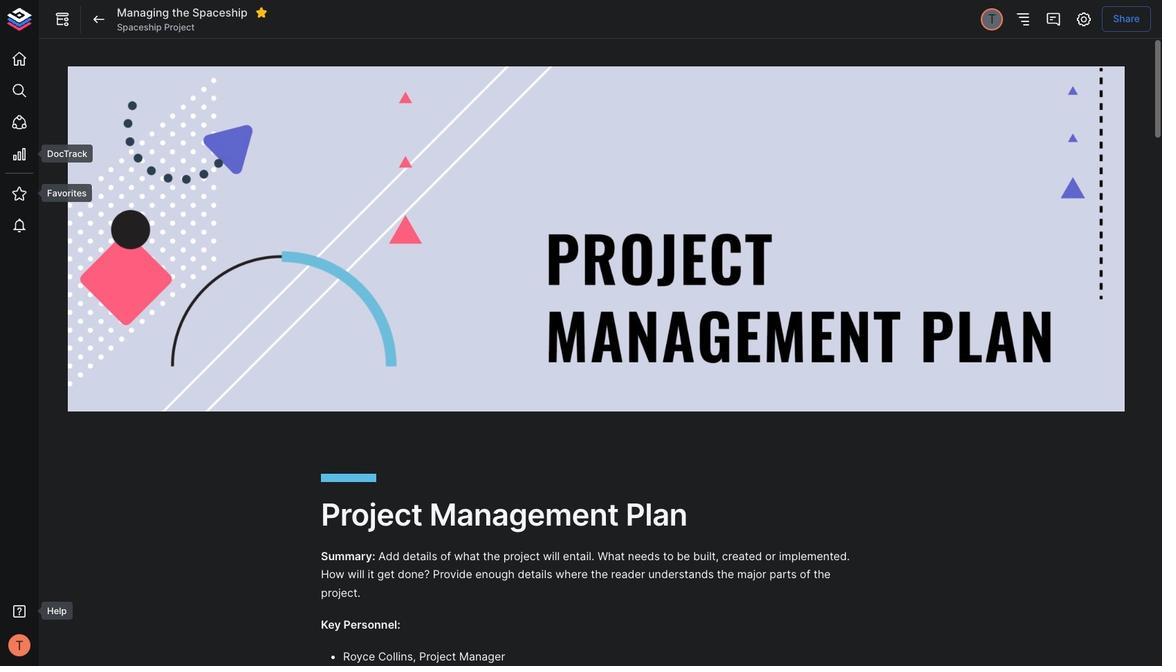 Task type: locate. For each thing, give the bounding box(es) containing it.
settings image
[[1076, 11, 1093, 27]]

remove favorite image
[[255, 7, 268, 19]]

show wiki image
[[54, 11, 71, 27]]

0 vertical spatial tooltip
[[32, 145, 93, 163]]

2 vertical spatial tooltip
[[32, 602, 72, 620]]

go back image
[[91, 11, 107, 27]]

table of contents image
[[1015, 11, 1032, 27]]

tooltip
[[32, 145, 93, 163], [32, 184, 92, 202], [32, 602, 72, 620]]

1 tooltip from the top
[[32, 145, 93, 163]]

1 vertical spatial tooltip
[[32, 184, 92, 202]]



Task type: vqa. For each thing, say whether or not it's contained in the screenshot.
3rd tooltip from the top
yes



Task type: describe. For each thing, give the bounding box(es) containing it.
2 tooltip from the top
[[32, 184, 92, 202]]

comments image
[[1045, 11, 1062, 27]]

3 tooltip from the top
[[32, 602, 72, 620]]



